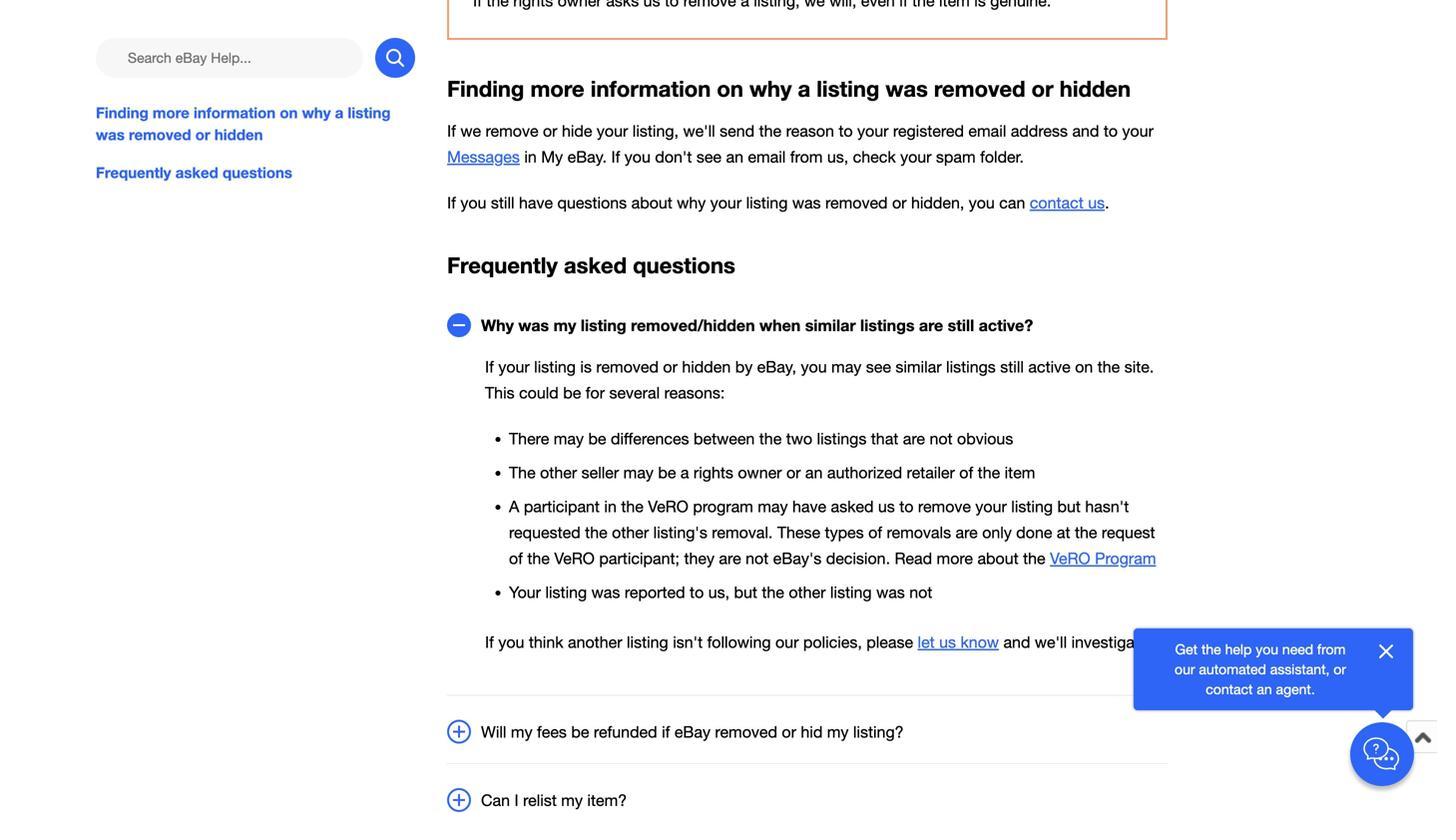 Task type: locate. For each thing, give the bounding box(es) containing it.
may
[[831, 358, 862, 376], [554, 430, 584, 448], [623, 464, 654, 482], [758, 498, 788, 516]]

0 horizontal spatial why
[[302, 104, 331, 122]]

the left "item"
[[978, 464, 1000, 482]]

1 vertical spatial of
[[868, 524, 882, 542]]

on up frequently asked questions link
[[280, 104, 298, 122]]

removed
[[934, 76, 1026, 102], [129, 126, 191, 144], [825, 194, 888, 212], [596, 358, 659, 376], [715, 723, 777, 741]]

1 vertical spatial an
[[805, 464, 823, 482]]

more right "read"
[[937, 550, 973, 568]]

we'll inside the if we remove or hide your listing, we'll send the reason to your registered email address and to your messages in my ebay. if you don't see an email from us, check your spam folder.
[[683, 122, 715, 140]]

this
[[485, 384, 515, 402]]

was
[[886, 76, 928, 102], [96, 126, 125, 144], [792, 194, 821, 212], [518, 316, 549, 335], [592, 584, 620, 602], [876, 584, 905, 602]]

listings for are
[[817, 430, 867, 448]]

but inside a participant in the vero program may have asked us to remove your listing but hasn't requested the other listing's removal. these types of removals are only done at the request of the vero participant; they are not ebay's decision. read more about the
[[1057, 498, 1081, 516]]

in inside a participant in the vero program may have asked us to remove your listing but hasn't requested the other listing's removal. these types of removals are only done at the request of the vero participant; they are not ebay's decision. read more about the
[[604, 498, 617, 516]]

finding more information on why a listing was removed or hidden
[[447, 76, 1131, 102], [96, 104, 391, 144]]

0 vertical spatial of
[[959, 464, 973, 482]]

1 horizontal spatial about
[[978, 550, 1019, 568]]

reported
[[625, 584, 685, 602]]

frequently asked questions
[[96, 164, 292, 182], [447, 252, 735, 278]]

need
[[1282, 641, 1313, 658]]

know
[[961, 633, 999, 652]]

vero up listing's
[[648, 498, 689, 516]]

ebay.
[[568, 148, 607, 166]]

1 horizontal spatial on
[[717, 76, 743, 102]]

hidden up "address"
[[1060, 76, 1131, 102]]

agent.
[[1276, 681, 1315, 698]]

us right let
[[939, 633, 956, 652]]

email
[[969, 122, 1006, 140], [748, 148, 786, 166]]

0 vertical spatial us
[[1088, 194, 1105, 212]]

0 horizontal spatial finding more information on why a listing was removed or hidden
[[96, 104, 391, 144]]

at
[[1057, 524, 1070, 542]]

2 vertical spatial other
[[789, 584, 826, 602]]

the inside the if we remove or hide your listing, we'll send the reason to your registered email address and to your messages in my ebay. if you don't see an email from us, check your spam folder.
[[759, 122, 782, 140]]

2 horizontal spatial asked
[[831, 498, 874, 516]]

email down 'send'
[[748, 148, 786, 166]]

questions down ebay.
[[557, 194, 627, 212]]

an inside the if we remove or hide your listing, we'll send the reason to your registered email address and to your messages in my ebay. if you don't see an email from us, check your spam folder.
[[726, 148, 744, 166]]

requested
[[509, 524, 581, 542]]

1 horizontal spatial in
[[604, 498, 617, 516]]

if left we
[[447, 122, 456, 140]]

0 horizontal spatial asked
[[175, 164, 218, 182]]

see right don't
[[696, 148, 722, 166]]

and right know on the right bottom of page
[[1003, 633, 1030, 652]]

remove
[[486, 122, 538, 140], [918, 498, 971, 516]]

or
[[1032, 76, 1054, 102], [543, 122, 557, 140], [195, 126, 210, 144], [892, 194, 907, 212], [663, 358, 678, 376], [786, 464, 801, 482], [1334, 661, 1346, 678], [782, 723, 796, 741]]

have up these on the bottom right
[[792, 498, 826, 516]]

and
[[1072, 122, 1099, 140], [1003, 633, 1030, 652]]

if you think another listing isn't following our policies, please let us know and we'll investigate.
[[485, 633, 1153, 652]]

1 horizontal spatial a
[[681, 464, 689, 482]]

vero program link
[[1050, 550, 1156, 568]]

still left active?
[[948, 316, 974, 335]]

1 vertical spatial us
[[878, 498, 895, 516]]

if for remove
[[447, 122, 456, 140]]

more down the search ebay help... text box
[[153, 104, 189, 122]]

on right active
[[1075, 358, 1093, 376]]

we
[[460, 122, 481, 140]]

1 horizontal spatial still
[[948, 316, 974, 335]]

may down differences
[[623, 464, 654, 482]]

2 vertical spatial listings
[[817, 430, 867, 448]]

or inside if your listing is removed or hidden by ebay, you may see similar listings still active on the site. this could be for several reasons:
[[663, 358, 678, 376]]

vero down requested
[[554, 550, 595, 568]]

0 vertical spatial listings
[[860, 316, 915, 335]]

1 vertical spatial more
[[153, 104, 189, 122]]

1 vertical spatial asked
[[564, 252, 627, 278]]

you inside the if we remove or hide your listing, we'll send the reason to your registered email address and to your messages in my ebay. if you don't see an email from us, check your spam folder.
[[625, 148, 651, 166]]

listings up if your listing is removed or hidden by ebay, you may see similar listings still active on the site. this could be for several reasons:
[[860, 316, 915, 335]]

1 horizontal spatial information
[[591, 76, 711, 102]]

0 vertical spatial frequently
[[96, 164, 171, 182]]

from inside the if we remove or hide your listing, we'll send the reason to your registered email address and to your messages in my ebay. if you don't see an email from us, check your spam folder.
[[790, 148, 823, 166]]

0 vertical spatial we'll
[[683, 122, 715, 140]]

if your listing is removed or hidden by ebay, you may see similar listings still active on the site. this could be for several reasons:
[[485, 358, 1154, 402]]

contact
[[1030, 194, 1084, 212], [1206, 681, 1253, 698]]

similar up that
[[896, 358, 942, 376]]

2 vertical spatial not
[[909, 584, 933, 602]]

an down 'send'
[[726, 148, 744, 166]]

the right 'send'
[[759, 122, 782, 140]]

questions down the finding more information on why a listing was removed or hidden link
[[223, 164, 292, 182]]

remove up removals
[[918, 498, 971, 516]]

ebay's
[[773, 550, 822, 568]]

other up participant;
[[612, 524, 649, 542]]

0 vertical spatial our
[[775, 633, 799, 652]]

listing
[[817, 76, 880, 102], [348, 104, 391, 122], [746, 194, 788, 212], [581, 316, 626, 335], [534, 358, 576, 376], [1011, 498, 1053, 516], [545, 584, 587, 602], [830, 584, 872, 602], [627, 633, 668, 652]]

you inside the get the help you need from our automated assistant, or contact an agent.
[[1256, 641, 1279, 658]]

contact right can
[[1030, 194, 1084, 212]]

0 vertical spatial questions
[[223, 164, 292, 182]]

0 horizontal spatial frequently asked questions
[[96, 164, 292, 182]]

1 vertical spatial questions
[[557, 194, 627, 212]]

1 horizontal spatial email
[[969, 122, 1006, 140]]

or right assistant,
[[1334, 661, 1346, 678]]

differences
[[611, 430, 689, 448]]

be right fees
[[571, 723, 589, 741]]

listings for still
[[860, 316, 915, 335]]

my
[[541, 148, 563, 166]]

1 horizontal spatial frequently
[[447, 252, 558, 278]]

hasn't
[[1085, 498, 1129, 516]]

was inside dropdown button
[[518, 316, 549, 335]]

similar inside if your listing is removed or hidden by ebay, you may see similar listings still active on the site. this could be for several reasons:
[[896, 358, 942, 376]]

on inside finding more information on why a listing was removed or hidden
[[280, 104, 298, 122]]

2 vertical spatial an
[[1257, 681, 1272, 698]]

your up this
[[498, 358, 530, 376]]

1 vertical spatial us,
[[708, 584, 730, 602]]

program
[[693, 498, 753, 516]]

of
[[959, 464, 973, 482], [868, 524, 882, 542], [509, 550, 523, 568]]

not down "read"
[[909, 584, 933, 602]]

email up folder.
[[969, 122, 1006, 140]]

my inside dropdown button
[[561, 792, 583, 810]]

or right owner
[[786, 464, 801, 482]]

about
[[631, 194, 673, 212], [978, 550, 1019, 568]]

still down messages link
[[491, 194, 515, 212]]

1 vertical spatial from
[[1317, 641, 1346, 658]]

my right relist
[[561, 792, 583, 810]]

see up that
[[866, 358, 891, 376]]

from
[[790, 148, 823, 166], [1317, 641, 1346, 658]]

1 vertical spatial contact
[[1206, 681, 1253, 698]]

1 vertical spatial a
[[335, 104, 344, 122]]

relist
[[523, 792, 557, 810]]

our down get
[[1175, 661, 1195, 678]]

listings down active?
[[946, 358, 996, 376]]

0 horizontal spatial see
[[696, 148, 722, 166]]

not inside a participant in the vero program may have asked us to remove your listing but hasn't requested the other listing's removal. these types of removals are only done at the request of the vero participant; they are not ebay's decision. read more about the
[[746, 550, 769, 568]]

2 vertical spatial questions
[[633, 252, 735, 278]]

on up 'send'
[[717, 76, 743, 102]]

0 horizontal spatial hidden
[[214, 126, 263, 144]]

finding more information on why a listing was removed or hidden up frequently asked questions link
[[96, 104, 391, 144]]

address
[[1011, 122, 1068, 140]]

we'll up don't
[[683, 122, 715, 140]]

0 vertical spatial on
[[717, 76, 743, 102]]

us, down they
[[708, 584, 730, 602]]

finding
[[447, 76, 524, 102], [96, 104, 148, 122]]

will my fees be refunded if ebay removed or hid my listing?
[[481, 723, 904, 741]]

1 horizontal spatial contact
[[1206, 681, 1253, 698]]

be inside dropdown button
[[571, 723, 589, 741]]

you inside if your listing is removed or hidden by ebay, you may see similar listings still active on the site. this could be for several reasons:
[[801, 358, 827, 376]]

automated
[[1199, 661, 1266, 678]]

listings inside dropdown button
[[860, 316, 915, 335]]

or up frequently asked questions link
[[195, 126, 210, 144]]

why up frequently asked questions link
[[302, 104, 331, 122]]

the inside the get the help you need from our automated assistant, or contact an agent.
[[1202, 641, 1221, 658]]

1 horizontal spatial an
[[805, 464, 823, 482]]

2 horizontal spatial a
[[798, 76, 811, 102]]

your
[[597, 122, 628, 140], [857, 122, 889, 140], [1122, 122, 1154, 140], [900, 148, 932, 166], [710, 194, 742, 212], [498, 358, 530, 376], [976, 498, 1007, 516]]

if right ebay.
[[611, 148, 620, 166]]

be left for
[[563, 384, 581, 402]]

contact inside the get the help you need from our automated assistant, or contact an agent.
[[1206, 681, 1253, 698]]

0 horizontal spatial contact
[[1030, 194, 1084, 212]]

if you still have questions about why your listing was removed or hidden, you can contact us .
[[447, 194, 1109, 212]]

of right types
[[868, 524, 882, 542]]

1 horizontal spatial why
[[677, 194, 706, 212]]

0 vertical spatial other
[[540, 464, 577, 482]]

0 vertical spatial but
[[1057, 498, 1081, 516]]

the left site.
[[1098, 358, 1120, 376]]

0 vertical spatial finding more information on why a listing was removed or hidden
[[447, 76, 1131, 102]]

other down 'ebay's'
[[789, 584, 826, 602]]

still left active
[[1000, 358, 1024, 376]]

may inside if your listing is removed or hidden by ebay, you may see similar listings still active on the site. this could be for several reasons:
[[831, 358, 862, 376]]

the
[[759, 122, 782, 140], [1098, 358, 1120, 376], [759, 430, 782, 448], [978, 464, 1000, 482], [621, 498, 644, 516], [585, 524, 608, 542], [1075, 524, 1097, 542], [527, 550, 550, 568], [1023, 550, 1046, 568], [762, 584, 784, 602], [1202, 641, 1221, 658]]

0 vertical spatial still
[[491, 194, 515, 212]]

why up 'send'
[[750, 76, 792, 102]]

more up hide
[[530, 76, 585, 102]]

if inside if your listing is removed or hidden by ebay, you may see similar listings still active on the site. this could be for several reasons:
[[485, 358, 494, 376]]

1 horizontal spatial remove
[[918, 498, 971, 516]]

your right "address"
[[1122, 122, 1154, 140]]

in left my
[[524, 148, 537, 166]]

my inside dropdown button
[[553, 316, 576, 335]]

1 vertical spatial we'll
[[1035, 633, 1067, 652]]

removed inside if your listing is removed or hidden by ebay, you may see similar listings still active on the site. this could be for several reasons:
[[596, 358, 659, 376]]

a
[[798, 76, 811, 102], [335, 104, 344, 122], [681, 464, 689, 482]]

0 horizontal spatial an
[[726, 148, 744, 166]]

when
[[760, 316, 801, 335]]

you right the help
[[1256, 641, 1279, 658]]

or up reasons:
[[663, 358, 678, 376]]

my
[[553, 316, 576, 335], [511, 723, 533, 741], [827, 723, 849, 741], [561, 792, 583, 810]]

1 vertical spatial frequently
[[447, 252, 558, 278]]

us, inside the if we remove or hide your listing, we'll send the reason to your registered email address and to your messages in my ebay. if you don't see an email from us, check your spam folder.
[[827, 148, 849, 166]]

we'll left investigate.
[[1035, 633, 1067, 652]]

of up your
[[509, 550, 523, 568]]

1 horizontal spatial see
[[866, 358, 891, 376]]

hidden inside if your listing is removed or hidden by ebay, you may see similar listings still active on the site. this could be for several reasons:
[[682, 358, 731, 376]]

or up my
[[543, 122, 557, 140]]

0 vertical spatial in
[[524, 148, 537, 166]]

0 horizontal spatial us
[[878, 498, 895, 516]]

obvious
[[957, 430, 1013, 448]]

not
[[930, 430, 953, 448], [746, 550, 769, 568], [909, 584, 933, 602]]

1 vertical spatial and
[[1003, 633, 1030, 652]]

retailer
[[907, 464, 955, 482]]

item
[[1005, 464, 1035, 482]]

0 vertical spatial us,
[[827, 148, 849, 166]]

Search eBay Help... text field
[[96, 38, 363, 78]]

2 horizontal spatial of
[[959, 464, 973, 482]]

on
[[717, 76, 743, 102], [280, 104, 298, 122], [1075, 358, 1093, 376]]

information down the search ebay help... text box
[[194, 104, 276, 122]]

1 vertical spatial but
[[734, 584, 757, 602]]

2 vertical spatial on
[[1075, 358, 1093, 376]]

1 vertical spatial have
[[792, 498, 826, 516]]

removed inside finding more information on why a listing was removed or hidden
[[129, 126, 191, 144]]

1 horizontal spatial hidden
[[682, 358, 731, 376]]

listing inside dropdown button
[[581, 316, 626, 335]]

2 vertical spatial asked
[[831, 498, 874, 516]]

to down they
[[690, 584, 704, 602]]

the down done
[[1023, 550, 1046, 568]]

decision.
[[826, 550, 890, 568]]

questions up removed/hidden
[[633, 252, 735, 278]]

0 horizontal spatial and
[[1003, 633, 1030, 652]]

listings
[[860, 316, 915, 335], [946, 358, 996, 376], [817, 430, 867, 448]]

1 horizontal spatial other
[[612, 524, 649, 542]]

0 horizontal spatial remove
[[486, 122, 538, 140]]

other
[[540, 464, 577, 482], [612, 524, 649, 542], [789, 584, 826, 602]]

our
[[775, 633, 799, 652], [1175, 661, 1195, 678]]

have inside a participant in the vero program may have asked us to remove your listing but hasn't requested the other listing's removal. these types of removals are only done at the request of the vero participant; they are not ebay's decision. read more about the
[[792, 498, 826, 516]]

your up only on the bottom right of the page
[[976, 498, 1007, 516]]

reasons:
[[664, 384, 725, 402]]

they
[[684, 550, 715, 568]]

the down participant
[[585, 524, 608, 542]]

us
[[1088, 194, 1105, 212], [878, 498, 895, 516], [939, 633, 956, 652]]

us right can
[[1088, 194, 1105, 212]]

1 vertical spatial our
[[1175, 661, 1195, 678]]

0 horizontal spatial in
[[524, 148, 537, 166]]

if we remove or hide your listing, we'll send the reason to your registered email address and to your messages in my ebay. if you don't see an email from us, check your spam folder.
[[447, 122, 1154, 166]]

1 vertical spatial frequently asked questions
[[447, 252, 735, 278]]

not down removal.
[[746, 550, 769, 568]]

we'll
[[683, 122, 715, 140], [1035, 633, 1067, 652]]

similar
[[805, 316, 856, 335], [896, 358, 942, 376]]

a inside the finding more information on why a listing was removed or hidden link
[[335, 104, 344, 122]]

2 vertical spatial still
[[1000, 358, 1024, 376]]

1 horizontal spatial from
[[1317, 641, 1346, 658]]

2 horizontal spatial hidden
[[1060, 76, 1131, 102]]

the right get
[[1202, 641, 1221, 658]]

hidden up frequently asked questions link
[[214, 126, 263, 144]]

remove up messages
[[486, 122, 538, 140]]

authorized
[[827, 464, 902, 482]]

0 vertical spatial more
[[530, 76, 585, 102]]

asked inside a participant in the vero program may have asked us to remove your listing but hasn't requested the other listing's removal. these types of removals are only done at the request of the vero participant; they are not ebay's decision. read more about the
[[831, 498, 874, 516]]

vero down at
[[1050, 550, 1091, 568]]

2 horizontal spatial vero
[[1050, 550, 1091, 568]]

from right the need
[[1317, 641, 1346, 658]]

frequently asked questions inside frequently asked questions link
[[96, 164, 292, 182]]

are right that
[[903, 430, 925, 448]]

0 horizontal spatial on
[[280, 104, 298, 122]]

2 horizontal spatial still
[[1000, 358, 1024, 376]]

us, left check
[[827, 148, 849, 166]]

to inside a participant in the vero program may have asked us to remove your listing but hasn't requested the other listing's removal. these types of removals are only done at the request of the vero participant; they are not ebay's decision. read more about the
[[899, 498, 914, 516]]

us inside a participant in the vero program may have asked us to remove your listing but hasn't requested the other listing's removal. these types of removals are only done at the request of the vero participant; they are not ebay's decision. read more about the
[[878, 498, 895, 516]]

contact down automated
[[1206, 681, 1253, 698]]

to
[[839, 122, 853, 140], [1104, 122, 1118, 140], [899, 498, 914, 516], [690, 584, 704, 602]]

0 horizontal spatial have
[[519, 194, 553, 212]]

0 vertical spatial an
[[726, 148, 744, 166]]

if down messages link
[[447, 194, 456, 212]]

my right why
[[553, 316, 576, 335]]

an left agent.
[[1257, 681, 1272, 698]]

have down my
[[519, 194, 553, 212]]

similar right "when"
[[805, 316, 856, 335]]

1 vertical spatial on
[[280, 104, 298, 122]]

your down registered on the right
[[900, 148, 932, 166]]

about inside a participant in the vero program may have asked us to remove your listing but hasn't requested the other listing's removal. these types of removals are only done at the request of the vero participant; they are not ebay's decision. read more about the
[[978, 550, 1019, 568]]

are left only on the bottom right of the page
[[956, 524, 978, 542]]

information
[[591, 76, 711, 102], [194, 104, 276, 122]]

0 vertical spatial similar
[[805, 316, 856, 335]]

0 horizontal spatial our
[[775, 633, 799, 652]]

be inside if your listing is removed or hidden by ebay, you may see similar listings still active on the site. this could be for several reasons:
[[563, 384, 581, 402]]

0 vertical spatial a
[[798, 76, 811, 102]]

asked
[[175, 164, 218, 182], [564, 252, 627, 278], [831, 498, 874, 516]]

you left think
[[498, 633, 524, 652]]

your inside if your listing is removed or hidden by ebay, you may see similar listings still active on the site. this could be for several reasons:
[[498, 358, 530, 376]]

or inside will my fees be refunded if ebay removed or hid my listing? dropdown button
[[782, 723, 796, 741]]

if up this
[[485, 358, 494, 376]]

several
[[609, 384, 660, 402]]

1 vertical spatial still
[[948, 316, 974, 335]]

1 horizontal spatial but
[[1057, 498, 1081, 516]]

from down reason
[[790, 148, 823, 166]]

an down two
[[805, 464, 823, 482]]

1 vertical spatial remove
[[918, 498, 971, 516]]

an
[[726, 148, 744, 166], [805, 464, 823, 482], [1257, 681, 1272, 698]]

0 horizontal spatial email
[[748, 148, 786, 166]]

registered
[[893, 122, 964, 140]]

0 horizontal spatial similar
[[805, 316, 856, 335]]

are left active?
[[919, 316, 943, 335]]

other up participant
[[540, 464, 577, 482]]

why down don't
[[677, 194, 706, 212]]

there may be differences between the two listings that are not obvious
[[509, 430, 1013, 448]]

2 vertical spatial hidden
[[682, 358, 731, 376]]

1 vertical spatial similar
[[896, 358, 942, 376]]

may down why was my listing removed/hidden when similar listings are still active? dropdown button
[[831, 358, 862, 376]]

reason
[[786, 122, 834, 140]]

our left policies,
[[775, 633, 799, 652]]

removals
[[887, 524, 951, 542]]



Task type: describe. For each thing, give the bounding box(es) containing it.
messages
[[447, 148, 520, 166]]

hide
[[562, 122, 592, 140]]

other inside a participant in the vero program may have asked us to remove your listing but hasn't requested the other listing's removal. these types of removals are only done at the request of the vero participant; they are not ebay's decision. read more about the
[[612, 524, 649, 542]]

check
[[853, 148, 896, 166]]

two
[[786, 430, 813, 448]]

2 horizontal spatial questions
[[633, 252, 735, 278]]

participant;
[[599, 550, 680, 568]]

between
[[694, 430, 755, 448]]

still inside dropdown button
[[948, 316, 974, 335]]

your up check
[[857, 122, 889, 140]]

the down 'ebay's'
[[762, 584, 784, 602]]

program
[[1095, 550, 1156, 568]]

help
[[1225, 641, 1252, 658]]

1 vertical spatial hidden
[[214, 126, 263, 144]]

are inside dropdown button
[[919, 316, 943, 335]]

may inside a participant in the vero program may have asked us to remove your listing but hasn't requested the other listing's removal. these types of removals are only done at the request of the vero participant; they are not ebay's decision. read more about the
[[758, 498, 788, 516]]

are down removal.
[[719, 550, 741, 568]]

rights
[[694, 464, 733, 482]]

my right hid
[[827, 723, 849, 741]]

will
[[481, 723, 506, 741]]

0 horizontal spatial about
[[631, 194, 673, 212]]

i
[[514, 792, 519, 810]]

our inside the get the help you need from our automated assistant, or contact an agent.
[[1175, 661, 1195, 678]]

your
[[509, 584, 541, 602]]

get
[[1175, 641, 1198, 658]]

or left hidden,
[[892, 194, 907, 212]]

listing?
[[853, 723, 904, 741]]

1 horizontal spatial frequently asked questions
[[447, 252, 735, 278]]

removed/hidden
[[631, 316, 755, 335]]

be down differences
[[658, 464, 676, 482]]

my right will
[[511, 723, 533, 741]]

removed inside will my fees be refunded if ebay removed or hid my listing? dropdown button
[[715, 723, 777, 741]]

the down requested
[[527, 550, 550, 568]]

isn't
[[673, 633, 703, 652]]

contact us link
[[1030, 194, 1105, 212]]

0 horizontal spatial other
[[540, 464, 577, 482]]

see inside the if we remove or hide your listing, we'll send the reason to your registered email address and to your messages in my ebay. if you don't see an email from us, check your spam folder.
[[696, 148, 722, 166]]

your inside a participant in the vero program may have asked us to remove your listing but hasn't requested the other listing's removal. these types of removals are only done at the request of the vero participant; they are not ebay's decision. read more about the
[[976, 498, 1007, 516]]

there
[[509, 430, 549, 448]]

0 horizontal spatial vero
[[554, 550, 595, 568]]

0 vertical spatial why
[[750, 76, 792, 102]]

is
[[580, 358, 592, 376]]

get the help you need from our automated assistant, or contact an agent. tooltip
[[1166, 640, 1355, 700]]

0 vertical spatial have
[[519, 194, 553, 212]]

1 horizontal spatial finding more information on why a listing was removed or hidden
[[447, 76, 1131, 102]]

see inside if your listing is removed or hidden by ebay, you may see similar listings still active on the site. this could be for several reasons:
[[866, 358, 891, 376]]

will my fees be refunded if ebay removed or hid my listing? button
[[447, 720, 1168, 745]]

listing inside finding more information on why a listing was removed or hidden
[[348, 104, 391, 122]]

if for still
[[447, 194, 456, 212]]

0 vertical spatial information
[[591, 76, 711, 102]]

active
[[1028, 358, 1071, 376]]

information inside finding more information on why a listing was removed or hidden
[[194, 104, 276, 122]]

these
[[777, 524, 820, 542]]

1 horizontal spatial vero
[[648, 498, 689, 516]]

0 horizontal spatial still
[[491, 194, 515, 212]]

0 horizontal spatial more
[[153, 104, 189, 122]]

1 vertical spatial why
[[302, 104, 331, 122]]

or inside the get the help you need from our automated assistant, or contact an agent.
[[1334, 661, 1346, 678]]

you down messages link
[[460, 194, 486, 212]]

can i relist my item? button
[[447, 789, 1168, 813]]

get the help you need from our automated assistant, or contact an agent.
[[1175, 641, 1346, 698]]

0 horizontal spatial questions
[[223, 164, 292, 182]]

read
[[895, 550, 932, 568]]

may right there on the bottom left
[[554, 430, 584, 448]]

seller
[[581, 464, 619, 482]]

if for think
[[485, 633, 494, 652]]

or inside the if we remove or hide your listing, we'll send the reason to your registered email address and to your messages in my ebay. if you don't see an email from us, check your spam folder.
[[543, 122, 557, 140]]

on inside if your listing is removed or hidden by ebay, you may see similar listings still active on the site. this could be for several reasons:
[[1075, 358, 1093, 376]]

spam
[[936, 148, 976, 166]]

folder.
[[980, 148, 1024, 166]]

that
[[871, 430, 899, 448]]

0 vertical spatial hidden
[[1060, 76, 1131, 102]]

a
[[509, 498, 519, 516]]

vero program
[[1050, 550, 1156, 568]]

messages link
[[447, 148, 520, 166]]

why was my listing removed/hidden when similar listings are still active?
[[481, 316, 1033, 335]]

the left two
[[759, 430, 782, 448]]

if for listing
[[485, 358, 494, 376]]

from inside the get the help you need from our automated assistant, or contact an agent.
[[1317, 641, 1346, 658]]

another
[[568, 633, 622, 652]]

listing inside a participant in the vero program may have asked us to remove your listing but hasn't requested the other listing's removal. these types of removals are only done at the request of the vero participant; they are not ebay's decision. read more about the
[[1011, 498, 1053, 516]]

0 vertical spatial asked
[[175, 164, 218, 182]]

remove inside the if we remove or hide your listing, we'll send the reason to your registered email address and to your messages in my ebay. if you don't see an email from us, check your spam folder.
[[486, 122, 538, 140]]

0 vertical spatial email
[[969, 122, 1006, 140]]

ebay,
[[757, 358, 797, 376]]

be up seller
[[588, 430, 606, 448]]

1 horizontal spatial us
[[939, 633, 956, 652]]

types
[[825, 524, 864, 542]]

site.
[[1125, 358, 1154, 376]]

following
[[707, 633, 771, 652]]

in inside the if we remove or hide your listing, we'll send the reason to your registered email address and to your messages in my ebay. if you don't see an email from us, check your spam folder.
[[524, 148, 537, 166]]

a participant in the vero program may have asked us to remove your listing but hasn't requested the other listing's removal. these types of removals are only done at the request of the vero participant; they are not ebay's decision. read more about the
[[509, 498, 1155, 568]]

2 vertical spatial a
[[681, 464, 689, 482]]

your listing was reported to us, but the other listing was not
[[509, 584, 933, 602]]

0 vertical spatial finding
[[447, 76, 524, 102]]

assistant,
[[1270, 661, 1330, 678]]

or up "address"
[[1032, 76, 1054, 102]]

finding more information on why a listing was removed or hidden link
[[96, 102, 415, 146]]

more inside a participant in the vero program may have asked us to remove your listing but hasn't requested the other listing's removal. these types of removals are only done at the request of the vero participant; they are not ebay's decision. read more about the
[[937, 550, 973, 568]]

1 horizontal spatial questions
[[557, 194, 627, 212]]

or inside the finding more information on why a listing was removed or hidden link
[[195, 126, 210, 144]]

please
[[867, 633, 913, 652]]

to right "address"
[[1104, 122, 1118, 140]]

remove inside a participant in the vero program may have asked us to remove your listing but hasn't requested the other listing's removal. these types of removals are only done at the request of the vero participant; they are not ebay's decision. read more about the
[[918, 498, 971, 516]]

listing inside if your listing is removed or hidden by ebay, you may see similar listings still active on the site. this could be for several reasons:
[[534, 358, 576, 376]]

1 horizontal spatial more
[[530, 76, 585, 102]]

item?
[[587, 792, 627, 810]]

refunded
[[594, 723, 657, 741]]

request
[[1102, 524, 1155, 542]]

ebay
[[674, 723, 711, 741]]

1 horizontal spatial we'll
[[1035, 633, 1067, 652]]

done
[[1016, 524, 1052, 542]]

can
[[999, 194, 1025, 212]]

your right hide
[[597, 122, 628, 140]]

why
[[481, 316, 514, 335]]

the right at
[[1075, 524, 1097, 542]]

to right reason
[[839, 122, 853, 140]]

hidden,
[[911, 194, 964, 212]]

don't
[[655, 148, 692, 166]]

listings inside if your listing is removed or hidden by ebay, you may see similar listings still active on the site. this could be for several reasons:
[[946, 358, 996, 376]]

let
[[918, 633, 935, 652]]

send
[[720, 122, 755, 140]]

think
[[529, 633, 563, 652]]

0 horizontal spatial but
[[734, 584, 757, 602]]

fees
[[537, 723, 567, 741]]

active?
[[979, 316, 1033, 335]]

the up participant;
[[621, 498, 644, 516]]

and inside the if we remove or hide your listing, we'll send the reason to your registered email address and to your messages in my ebay. if you don't see an email from us, check your spam folder.
[[1072, 122, 1099, 140]]

0 vertical spatial not
[[930, 430, 953, 448]]

0 horizontal spatial finding
[[96, 104, 148, 122]]

could
[[519, 384, 559, 402]]

the
[[509, 464, 536, 482]]

investigate.
[[1071, 633, 1153, 652]]

similar inside why was my listing removed/hidden when similar listings are still active? dropdown button
[[805, 316, 856, 335]]

for
[[586, 384, 605, 402]]

the inside if your listing is removed or hidden by ebay, you may see similar listings still active on the site. this could be for several reasons:
[[1098, 358, 1120, 376]]

you left can
[[969, 194, 995, 212]]

1 horizontal spatial of
[[868, 524, 882, 542]]

by
[[735, 358, 753, 376]]

removal.
[[712, 524, 773, 542]]

frequently asked questions link
[[96, 162, 415, 184]]

owner
[[738, 464, 782, 482]]

still inside if your listing is removed or hidden by ebay, you may see similar listings still active on the site. this could be for several reasons:
[[1000, 358, 1024, 376]]

only
[[982, 524, 1012, 542]]

0 horizontal spatial of
[[509, 550, 523, 568]]

.
[[1105, 194, 1109, 212]]

policies,
[[803, 633, 862, 652]]

2 vertical spatial why
[[677, 194, 706, 212]]

an inside the get the help you need from our automated assistant, or contact an agent.
[[1257, 681, 1272, 698]]

can i relist my item?
[[481, 792, 627, 810]]

your down 'send'
[[710, 194, 742, 212]]

hid
[[801, 723, 823, 741]]



Task type: vqa. For each thing, say whether or not it's contained in the screenshot.
why to the middle
yes



